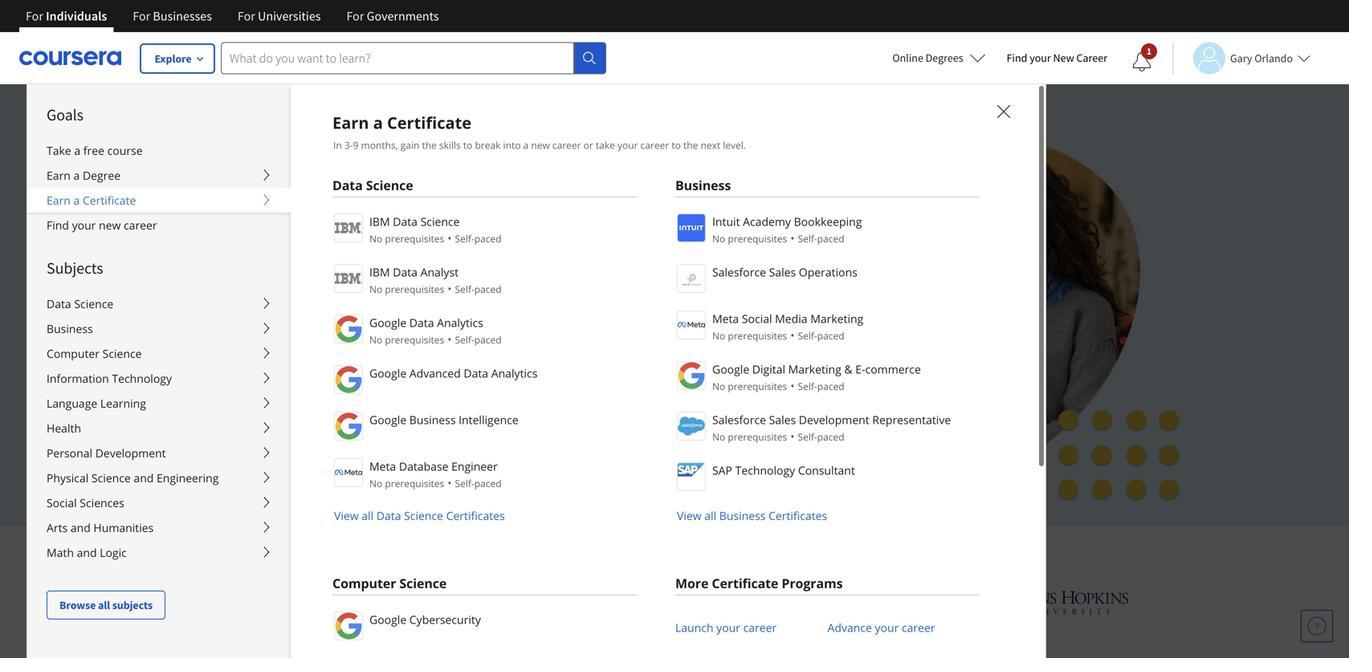 Task type: describe. For each thing, give the bounding box(es) containing it.
google for google cybersecurity
[[369, 612, 407, 628]]

free
[[83, 143, 104, 158]]

university of illinois at urbana-champaign image
[[220, 590, 346, 616]]

2 horizontal spatial to
[[672, 139, 681, 152]]

marketing inside google digital marketing & e-commerce no prerequisites • self-paced
[[788, 362, 842, 377]]

new inside earn a certificate in 3-9 months, gain the skills to break into a new career or take your career to the next level.
[[531, 139, 550, 152]]

sciences
[[80, 496, 124, 511]]

database
[[399, 459, 449, 474]]

physical science and engineering
[[47, 471, 219, 486]]

subjects
[[47, 258, 103, 278]]

science inside ibm data science no prerequisites • self-paced
[[421, 214, 460, 229]]

view for data science
[[334, 508, 359, 524]]

language learning
[[47, 396, 146, 411]]

/month, cancel anytime
[[228, 360, 362, 375]]

a for earn a certificate in 3-9 months, gain the skills to break into a new career or take your career to the next level.
[[373, 112, 383, 134]]

consultant
[[798, 463, 855, 478]]

science inside dropdown button
[[91, 471, 131, 486]]

data science button
[[27, 292, 291, 316]]

and inside unlimited access to 7,000+ world-class courses, hands-on projects, and job-ready certificate programs—all included in your subscription
[[284, 254, 315, 278]]

paced inside ibm data science no prerequisites • self-paced
[[474, 232, 502, 245]]

self- inside ibm data analyst no prerequisites • self-paced
[[455, 283, 474, 296]]

• inside meta social media marketing no prerequisites • self-paced
[[790, 328, 795, 343]]

take
[[47, 143, 71, 158]]

information technology button
[[27, 366, 291, 391]]

e-
[[856, 362, 865, 377]]

earn a certificate menu item
[[290, 84, 1349, 659]]

partnername logo image inside google cybersecurity link
[[334, 612, 363, 641]]

meta for meta social media marketing
[[712, 311, 739, 326]]

sap
[[712, 463, 732, 478]]

and inside dropdown button
[[77, 545, 97, 561]]

universities
[[258, 8, 321, 24]]

business up guarantee
[[409, 412, 456, 428]]

information technology
[[47, 371, 172, 386]]

for for universities
[[238, 8, 255, 24]]

data down database
[[376, 508, 401, 524]]

with
[[282, 435, 307, 450]]

7,000+
[[373, 225, 428, 250]]

view for business
[[677, 508, 702, 524]]

digital
[[752, 362, 786, 377]]

certificate for earn a certificate
[[83, 193, 136, 208]]

subscription
[[251, 282, 353, 306]]

find your new career link
[[27, 213, 291, 238]]

health button
[[27, 416, 291, 441]]

salesforce for salesforce sales operations
[[712, 265, 766, 280]]

subjects
[[112, 598, 153, 613]]

career right take
[[641, 139, 669, 152]]

break
[[475, 139, 501, 152]]

paced inside 'intuit academy bookkeeping no prerequisites • self-paced'
[[817, 232, 845, 245]]

social sciences button
[[27, 491, 291, 516]]

guarantee
[[422, 435, 480, 450]]

earn a degree
[[47, 168, 121, 183]]

self- inside 'intuit academy bookkeeping no prerequisites • self-paced'
[[798, 232, 817, 245]]

earn a certificate
[[47, 193, 136, 208]]

view all data science certificates
[[334, 508, 505, 524]]

commerce
[[865, 362, 921, 377]]

career inside 'link'
[[902, 620, 935, 636]]

career
[[1077, 51, 1108, 65]]

prerequisites inside google data analytics no prerequisites • self-paced
[[385, 333, 444, 347]]

prerequisites inside meta social media marketing no prerequisites • self-paced
[[728, 329, 787, 343]]

no inside meta database engineer no prerequisites • self-paced
[[369, 477, 383, 490]]

your for launch your career
[[717, 620, 740, 636]]

start
[[235, 397, 262, 413]]

science down months, at the top left of page
[[366, 177, 413, 194]]

science up google cybersecurity on the bottom of page
[[399, 575, 447, 592]]

coursera image
[[19, 45, 121, 71]]

arts and humanities button
[[27, 516, 291, 541]]

sap technology consultant
[[712, 463, 855, 478]]

self- inside meta database engineer no prerequisites • self-paced
[[455, 477, 474, 490]]

and inside popup button
[[71, 520, 91, 536]]

ibm data analyst no prerequisites • self-paced
[[369, 265, 502, 296]]

google data analytics no prerequisites • self-paced
[[369, 315, 502, 347]]

for for businesses
[[133, 8, 150, 24]]

your for advance your career
[[875, 620, 899, 636]]

banner navigation
[[13, 0, 452, 32]]

take a free course
[[47, 143, 143, 158]]

and inside dropdown button
[[134, 471, 154, 486]]

representative
[[872, 412, 951, 428]]

list for more certificate programs
[[675, 610, 980, 659]]

sas image
[[756, 590, 817, 616]]

sales for operations
[[769, 265, 796, 280]]

1 horizontal spatial to
[[463, 139, 473, 152]]

self- inside salesforce sales development representative no prerequisites • self-paced
[[798, 430, 817, 444]]

earn a certificate in 3-9 months, gain the skills to break into a new career or take your career to the next level.
[[333, 112, 746, 152]]

google cybersecurity
[[369, 612, 481, 628]]

browse
[[59, 598, 96, 613]]

list for business
[[675, 212, 980, 524]]

computer science inside computer science dropdown button
[[47, 346, 142, 361]]

all for business
[[705, 508, 717, 524]]

self- inside ibm data science no prerequisites • self-paced
[[455, 232, 474, 245]]

more
[[675, 575, 709, 592]]

governments
[[367, 8, 439, 24]]

explore
[[155, 51, 192, 66]]

gary
[[1230, 51, 1252, 65]]

intuit academy bookkeeping no prerequisites • self-paced
[[712, 214, 862, 246]]

find for find your new career
[[1007, 51, 1028, 65]]

explore button
[[141, 44, 214, 73]]

data right advanced
[[464, 366, 488, 381]]

more certificate programs
[[675, 575, 843, 592]]

for individuals
[[26, 8, 107, 24]]

launch your career link
[[675, 610, 777, 646]]

online degrees button
[[880, 40, 999, 75]]

find for find your new career
[[47, 218, 69, 233]]

all inside button
[[98, 598, 110, 613]]

• inside salesforce sales development representative no prerequisites • self-paced
[[790, 429, 795, 444]]

7-
[[265, 397, 276, 413]]

intuit
[[712, 214, 740, 229]]

world-
[[433, 225, 485, 250]]

next
[[701, 139, 721, 152]]

cybersecurity
[[409, 612, 481, 628]]

your inside earn a certificate in 3-9 months, gain the skills to break into a new career or take your career to the next level.
[[618, 139, 638, 152]]

engineering
[[157, 471, 219, 486]]

humanities
[[94, 520, 154, 536]]

development inside popup button
[[95, 446, 166, 461]]

no inside google digital marketing & e-commerce no prerequisites • self-paced
[[712, 380, 725, 393]]

google image
[[524, 588, 610, 618]]

self- inside meta social media marketing no prerequisites • self-paced
[[798, 329, 817, 343]]

technology for sap
[[735, 463, 795, 478]]

into
[[503, 139, 521, 152]]

• inside ibm data analyst no prerequisites • self-paced
[[448, 281, 452, 296]]

for for governments
[[347, 8, 364, 24]]

goals
[[47, 105, 83, 125]]

no inside ibm data science no prerequisites • self-paced
[[369, 232, 383, 245]]

your inside unlimited access to 7,000+ world-class courses, hands-on projects, and job-ready certificate programs—all included in your subscription
[[209, 282, 246, 306]]

money-
[[350, 435, 392, 450]]

coursera plus image
[[209, 151, 453, 175]]

johns hopkins university image
[[977, 588, 1129, 618]]

start 7-day free trial button
[[209, 386, 377, 424]]

browse all subjects button
[[47, 591, 166, 620]]

hands-
[[602, 225, 659, 250]]

orlando
[[1255, 51, 1293, 65]]

/year with 14-day money-back guarantee
[[249, 435, 480, 450]]

earn for earn a certificate in 3-9 months, gain the skills to break into a new career or take your career to the next level.
[[333, 112, 369, 134]]

• inside meta database engineer no prerequisites • self-paced
[[448, 475, 452, 491]]

computer science button
[[27, 341, 291, 366]]

business inside popup button
[[47, 321, 93, 337]]

level.
[[723, 139, 746, 152]]

9
[[353, 139, 359, 152]]

gary orlando
[[1230, 51, 1293, 65]]

unlimited
[[209, 225, 289, 250]]

help center image
[[1308, 617, 1327, 636]]

earn a certificate button
[[27, 188, 291, 213]]

degrees
[[926, 51, 963, 65]]

cancel
[[277, 360, 312, 375]]

salesforce for salesforce sales development representative no prerequisites • self-paced
[[712, 412, 766, 428]]

paced inside salesforce sales development representative no prerequisites • self-paced
[[817, 430, 845, 444]]

/year with 14-day money-back guarantee button
[[209, 434, 480, 451]]

prerequisites inside 'intuit academy bookkeeping no prerequisites • self-paced'
[[728, 232, 787, 245]]

your for find your new career
[[72, 218, 96, 233]]

ibm for ibm data science
[[369, 214, 390, 229]]

development inside salesforce sales development representative no prerequisites • self-paced
[[799, 412, 870, 428]]

prerequisites inside google digital marketing & e-commerce no prerequisites • self-paced
[[728, 380, 787, 393]]

paced inside google digital marketing & e-commerce no prerequisites • self-paced
[[817, 380, 845, 393]]

advance your career
[[828, 620, 935, 636]]

no inside ibm data analyst no prerequisites • self-paced
[[369, 283, 383, 296]]

sales for development
[[769, 412, 796, 428]]

google cybersecurity link
[[333, 610, 637, 641]]

salesforce sales operations
[[712, 265, 858, 280]]

access
[[294, 225, 347, 250]]

math
[[47, 545, 74, 561]]

engineer
[[451, 459, 498, 474]]

for for individuals
[[26, 8, 43, 24]]

earn for earn a degree
[[47, 168, 71, 183]]

math and logic
[[47, 545, 127, 561]]

partnername logo image inside salesforce sales operations 'link'
[[677, 264, 706, 293]]

no inside meta social media marketing no prerequisites • self-paced
[[712, 329, 725, 343]]

a for earn a degree
[[74, 168, 80, 183]]

data inside ibm data analyst no prerequisites • self-paced
[[393, 265, 418, 280]]

data inside google data analytics no prerequisites • self-paced
[[409, 315, 434, 330]]

prerequisites inside meta database engineer no prerequisites • self-paced
[[385, 477, 444, 490]]

social inside popup button
[[47, 496, 77, 511]]

self- inside google data analytics no prerequisites • self-paced
[[455, 333, 474, 347]]

no inside 'intuit academy bookkeeping no prerequisites • self-paced'
[[712, 232, 725, 245]]

prerequisites inside ibm data analyst no prerequisites • self-paced
[[385, 283, 444, 296]]

science down meta database engineer no prerequisites • self-paced
[[404, 508, 443, 524]]

partnername logo image inside google business intelligence link
[[334, 412, 363, 441]]



Task type: vqa. For each thing, say whether or not it's contained in the screenshot.
information about difficulty level pre-requisites. icon
no



Task type: locate. For each thing, give the bounding box(es) containing it.
your right launch
[[717, 620, 740, 636]]

no inside salesforce sales development representative no prerequisites • self-paced
[[712, 430, 725, 444]]

1 horizontal spatial data science
[[333, 177, 413, 194]]

and left the 'logic'
[[77, 545, 97, 561]]

earn inside dropdown button
[[47, 193, 71, 208]]

paced inside ibm data analyst no prerequisites • self-paced
[[474, 283, 502, 296]]

free
[[299, 397, 323, 413]]

ibm for ibm data analyst
[[369, 265, 390, 280]]

new down earn a certificate
[[99, 218, 121, 233]]

computer up information
[[47, 346, 100, 361]]

anytime
[[315, 360, 362, 375]]

list containing intuit academy bookkeeping
[[675, 212, 980, 524]]

earn down earn a degree
[[47, 193, 71, 208]]

online
[[893, 51, 924, 65]]

your inside 'link'
[[875, 620, 899, 636]]

meta inside meta social media marketing no prerequisites • self-paced
[[712, 311, 739, 326]]

2 horizontal spatial certificate
[[712, 575, 779, 592]]

data science inside dropdown button
[[47, 296, 113, 312]]

earn inside earn a certificate in 3-9 months, gain the skills to break into a new career or take your career to the next level.
[[333, 112, 369, 134]]

skills
[[439, 139, 461, 152]]

degree
[[83, 168, 121, 183]]

language learning button
[[27, 391, 291, 416]]

0 vertical spatial salesforce
[[712, 265, 766, 280]]

1 the from the left
[[422, 139, 437, 152]]

computer inside dropdown button
[[47, 346, 100, 361]]

projects,
[[209, 254, 279, 278]]

and up social sciences popup button on the left
[[134, 471, 154, 486]]

social
[[742, 311, 772, 326], [47, 496, 77, 511]]

0 horizontal spatial certificate
[[83, 193, 136, 208]]

for left businesses at the left top
[[133, 8, 150, 24]]

list
[[333, 212, 637, 524], [675, 212, 980, 524], [675, 610, 980, 659]]

self- up salesforce sales development representative no prerequisites • self-paced on the bottom
[[798, 380, 817, 393]]

0 horizontal spatial to
[[352, 225, 369, 250]]

find inside explore menu element
[[47, 218, 69, 233]]

science
[[366, 177, 413, 194], [421, 214, 460, 229], [74, 296, 113, 312], [103, 346, 142, 361], [91, 471, 131, 486], [404, 508, 443, 524], [399, 575, 447, 592]]

to up the ready
[[352, 225, 369, 250]]

0 vertical spatial sales
[[769, 265, 796, 280]]

google inside google digital marketing & e-commerce no prerequisites • self-paced
[[712, 362, 749, 377]]

sales up sap technology consultant at the right bottom
[[769, 412, 796, 428]]

find your new career link
[[999, 48, 1116, 68]]

for businesses
[[133, 8, 212, 24]]

analytics inside google data analytics no prerequisites • self-paced
[[437, 315, 483, 330]]

prerequisites inside salesforce sales development representative no prerequisites • self-paced
[[728, 430, 787, 444]]

1 horizontal spatial computer science
[[333, 575, 447, 592]]

0 vertical spatial computer science
[[47, 346, 142, 361]]

explore menu element
[[27, 84, 291, 620]]

your right take
[[618, 139, 638, 152]]

business
[[675, 177, 731, 194], [47, 321, 93, 337], [409, 412, 456, 428], [719, 508, 766, 524]]

sales inside 'link'
[[769, 265, 796, 280]]

salesforce right in
[[712, 265, 766, 280]]

google inside google data analytics no prerequisites • self-paced
[[369, 315, 407, 330]]

4 for from the left
[[347, 8, 364, 24]]

0 horizontal spatial computer science
[[47, 346, 142, 361]]

a left free
[[74, 143, 80, 158]]

paced down engineer
[[474, 477, 502, 490]]

salesforce inside 'link'
[[712, 265, 766, 280]]

to right skills
[[463, 139, 473, 152]]

0 vertical spatial certificate
[[387, 112, 472, 134]]

ibm
[[369, 214, 390, 229], [369, 265, 390, 280]]

career left or
[[552, 139, 581, 152]]

computer inside earn a certificate menu item
[[333, 575, 396, 592]]

development down google digital marketing & e-commerce no prerequisites • self-paced
[[799, 412, 870, 428]]

a for earn a certificate
[[74, 193, 80, 208]]

find left new
[[1007, 51, 1028, 65]]

• inside google data analytics no prerequisites • self-paced
[[448, 332, 452, 347]]

courses,
[[530, 225, 598, 250]]

3 for from the left
[[238, 8, 255, 24]]

science up information technology
[[103, 346, 142, 361]]

google left 'digital'
[[712, 362, 749, 377]]

earn down take
[[47, 168, 71, 183]]

0 horizontal spatial computer
[[47, 346, 100, 361]]

data up the ready
[[393, 214, 418, 229]]

• down media
[[790, 328, 795, 343]]

list containing ibm data science
[[333, 212, 637, 524]]

career down earn a certificate dropdown button at top
[[124, 218, 157, 233]]

1 horizontal spatial meta
[[712, 311, 739, 326]]

certificate
[[387, 112, 472, 134], [83, 193, 136, 208], [712, 575, 779, 592]]

data left analyst
[[393, 265, 418, 280]]

show notifications image
[[1132, 52, 1152, 71]]

take
[[596, 139, 615, 152]]

1 horizontal spatial the
[[683, 139, 698, 152]]

back
[[392, 435, 419, 450]]

2 view from the left
[[677, 508, 702, 524]]

What do you want to learn? text field
[[221, 42, 574, 74]]

ready
[[352, 254, 398, 278]]

1 horizontal spatial day
[[327, 435, 347, 450]]

your inside explore menu element
[[72, 218, 96, 233]]

2 salesforce from the top
[[712, 412, 766, 428]]

to inside unlimited access to 7,000+ world-class courses, hands-on projects, and job-ready certificate programs—all included in your subscription
[[352, 225, 369, 250]]

• inside ibm data science no prerequisites • self-paced
[[448, 231, 452, 246]]

course
[[107, 143, 143, 158]]

• inside 'intuit academy bookkeeping no prerequisites • self-paced'
[[790, 231, 795, 246]]

technology inside popup button
[[112, 371, 172, 386]]

salesforce inside salesforce sales development representative no prerequisites • self-paced
[[712, 412, 766, 428]]

1 horizontal spatial social
[[742, 311, 772, 326]]

certificate
[[403, 254, 484, 278]]

personal development button
[[27, 441, 291, 466]]

certificates
[[446, 508, 505, 524], [769, 508, 827, 524]]

a inside dropdown button
[[74, 193, 80, 208]]

self- down analyst
[[455, 283, 474, 296]]

career inside explore menu element
[[124, 218, 157, 233]]

ibm data science no prerequisites • self-paced
[[369, 214, 502, 246]]

technology inside list
[[735, 463, 795, 478]]

programs
[[782, 575, 843, 592]]

0 horizontal spatial meta
[[369, 459, 396, 474]]

certificate inside dropdown button
[[83, 193, 136, 208]]

2 vertical spatial earn
[[47, 193, 71, 208]]

university of michigan image
[[662, 581, 704, 625]]

1 vertical spatial data science
[[47, 296, 113, 312]]

paced up the consultant
[[817, 430, 845, 444]]

1 horizontal spatial certificates
[[769, 508, 827, 524]]

google for google business intelligence
[[369, 412, 407, 428]]

1 vertical spatial salesforce
[[712, 412, 766, 428]]

1 horizontal spatial analytics
[[491, 366, 538, 381]]

business down next at the top of the page
[[675, 177, 731, 194]]

sales down 'intuit academy bookkeeping no prerequisites • self-paced'
[[769, 265, 796, 280]]

computer science
[[47, 346, 142, 361], [333, 575, 447, 592]]

unlimited access to 7,000+ world-class courses, hands-on projects, and job-ready certificate programs—all included in your subscription
[[209, 225, 700, 306]]

1 vertical spatial sales
[[769, 412, 796, 428]]

business down sap
[[719, 508, 766, 524]]

0 horizontal spatial development
[[95, 446, 166, 461]]

your
[[1030, 51, 1051, 65], [618, 139, 638, 152], [72, 218, 96, 233], [209, 282, 246, 306], [717, 620, 740, 636], [875, 620, 899, 636]]

0 vertical spatial computer
[[47, 346, 100, 361]]

computer science inside earn a certificate menu item
[[333, 575, 447, 592]]

1 vertical spatial find
[[47, 218, 69, 233]]

earn
[[333, 112, 369, 134], [47, 168, 71, 183], [47, 193, 71, 208]]

data science down months, at the top left of page
[[333, 177, 413, 194]]

data down subjects
[[47, 296, 71, 312]]

prerequisites down database
[[385, 477, 444, 490]]

paced up "certificate"
[[474, 232, 502, 245]]

new inside explore menu element
[[99, 218, 121, 233]]

certificates down sap technology consultant at the right bottom
[[769, 508, 827, 524]]

science down subjects
[[74, 296, 113, 312]]

view all business certificates link
[[675, 508, 827, 524]]

0 horizontal spatial analytics
[[437, 315, 483, 330]]

0 vertical spatial earn
[[333, 112, 369, 134]]

partnername logo image inside sap technology consultant link
[[677, 463, 706, 492]]

science up "certificate"
[[421, 214, 460, 229]]

a inside dropdown button
[[74, 168, 80, 183]]

advance your career link
[[828, 610, 935, 646]]

self- down media
[[798, 329, 817, 343]]

intelligence
[[459, 412, 519, 428]]

2 certificates from the left
[[769, 508, 827, 524]]

self- up "certificate"
[[455, 232, 474, 245]]

data inside dropdown button
[[47, 296, 71, 312]]

for left the governments
[[347, 8, 364, 24]]

browse all subjects
[[59, 598, 153, 613]]

learning
[[100, 396, 146, 411]]

0 vertical spatial data science
[[333, 177, 413, 194]]

certificate up the launch your career link
[[712, 575, 779, 592]]

your down earn a certificate
[[72, 218, 96, 233]]

technology right sap
[[735, 463, 795, 478]]

individuals
[[46, 8, 107, 24]]

meta
[[712, 311, 739, 326], [369, 459, 396, 474]]

1 view from the left
[[334, 508, 359, 524]]

certificate up gain
[[387, 112, 472, 134]]

earn inside dropdown button
[[47, 168, 71, 183]]

0 horizontal spatial view
[[334, 508, 359, 524]]

salesforce up sap
[[712, 412, 766, 428]]

certificate up find your new career
[[83, 193, 136, 208]]

computer
[[47, 346, 100, 361], [333, 575, 396, 592]]

a right into
[[523, 139, 529, 152]]

0 vertical spatial development
[[799, 412, 870, 428]]

google for google digital marketing & e-commerce no prerequisites • self-paced
[[712, 362, 749, 377]]

0 vertical spatial social
[[742, 311, 772, 326]]

certificate inside earn a certificate in 3-9 months, gain the skills to break into a new career or take your career to the next level.
[[387, 112, 472, 134]]

career
[[552, 139, 581, 152], [641, 139, 669, 152], [124, 218, 157, 233], [743, 620, 777, 636], [902, 620, 935, 636]]

3-
[[344, 139, 353, 152]]

0 horizontal spatial all
[[98, 598, 110, 613]]

business button
[[27, 316, 291, 341]]

take a free course link
[[27, 138, 291, 163]]

included
[[610, 254, 681, 278]]

meta left media
[[712, 311, 739, 326]]

social sciences
[[47, 496, 124, 511]]

a left degree
[[74, 168, 80, 183]]

2 ibm from the top
[[369, 265, 390, 280]]

1 vertical spatial marketing
[[788, 362, 842, 377]]

a up months, at the top left of page
[[373, 112, 383, 134]]

1 vertical spatial computer
[[333, 575, 396, 592]]

meta social media marketing no prerequisites • self-paced
[[712, 311, 864, 343]]

development up physical science and engineering
[[95, 446, 166, 461]]

0 vertical spatial marketing
[[811, 311, 864, 326]]

paced down &
[[817, 380, 845, 393]]

0 horizontal spatial technology
[[112, 371, 172, 386]]

1 vertical spatial new
[[99, 218, 121, 233]]

0 vertical spatial find
[[1007, 51, 1028, 65]]

• up the google advanced data analytics
[[448, 332, 452, 347]]

self- up the consultant
[[798, 430, 817, 444]]

None search field
[[221, 42, 606, 74]]

arts and humanities
[[47, 520, 154, 536]]

1 horizontal spatial find
[[1007, 51, 1028, 65]]

partnername logo image inside google advanced data analytics link
[[334, 365, 363, 394]]

1 sales from the top
[[769, 265, 796, 280]]

for governments
[[347, 8, 439, 24]]

data inside ibm data science no prerequisites • self-paced
[[393, 214, 418, 229]]

businesses
[[153, 8, 212, 24]]

earn a certificate group
[[27, 84, 1349, 659]]

your down projects, at top left
[[209, 282, 246, 306]]

1 vertical spatial technology
[[735, 463, 795, 478]]

0 vertical spatial day
[[276, 397, 296, 413]]

1
[[1147, 45, 1152, 57]]

0 horizontal spatial the
[[422, 139, 437, 152]]

social inside meta social media marketing no prerequisites • self-paced
[[742, 311, 772, 326]]

1 vertical spatial certificate
[[83, 193, 136, 208]]

google left cybersecurity
[[369, 612, 407, 628]]

find
[[1007, 51, 1028, 65], [47, 218, 69, 233]]

0 horizontal spatial new
[[99, 218, 121, 233]]

career down hec paris image
[[902, 620, 935, 636]]

google down the ready
[[369, 315, 407, 330]]

1 horizontal spatial all
[[362, 508, 374, 524]]

duke university image
[[397, 588, 472, 614]]

for left universities
[[238, 8, 255, 24]]

1 vertical spatial social
[[47, 496, 77, 511]]

a for take a free course
[[74, 143, 80, 158]]

prerequisites up "certificate"
[[385, 232, 444, 245]]

day left free
[[276, 397, 296, 413]]

• up "certificate"
[[448, 231, 452, 246]]

1 for from the left
[[26, 8, 43, 24]]

view
[[334, 508, 359, 524], [677, 508, 702, 524]]

prerequisites inside ibm data science no prerequisites • self-paced
[[385, 232, 444, 245]]

0 horizontal spatial find
[[47, 218, 69, 233]]

meta for meta database engineer
[[369, 459, 396, 474]]

the left next at the top of the page
[[683, 139, 698, 152]]

marketing inside meta social media marketing no prerequisites • self-paced
[[811, 311, 864, 326]]

and up subscription
[[284, 254, 315, 278]]

view down /year with 14-day money-back guarantee button
[[334, 508, 359, 524]]

the right gain
[[422, 139, 437, 152]]

a down earn a degree
[[74, 193, 80, 208]]

google
[[369, 315, 407, 330], [712, 362, 749, 377], [369, 366, 407, 381], [369, 412, 407, 428], [369, 612, 407, 628]]

computer science up information technology
[[47, 346, 142, 361]]

for left individuals
[[26, 8, 43, 24]]

no
[[369, 232, 383, 245], [712, 232, 725, 245], [369, 283, 383, 296], [712, 329, 725, 343], [369, 333, 383, 347], [712, 380, 725, 393], [712, 430, 725, 444], [369, 477, 383, 490]]

prerequisites down analyst
[[385, 283, 444, 296]]

all for data science
[[362, 508, 374, 524]]

1 horizontal spatial computer
[[333, 575, 396, 592]]

for
[[26, 8, 43, 24], [133, 8, 150, 24], [238, 8, 255, 24], [347, 8, 364, 24]]

paced inside meta social media marketing no prerequisites • self-paced
[[817, 329, 845, 343]]

0 vertical spatial analytics
[[437, 315, 483, 330]]

•
[[448, 231, 452, 246], [790, 231, 795, 246], [448, 281, 452, 296], [790, 328, 795, 343], [448, 332, 452, 347], [790, 378, 795, 394], [790, 429, 795, 444], [448, 475, 452, 491]]

find your new career
[[47, 218, 157, 233]]

1 salesforce from the top
[[712, 265, 766, 280]]

1 vertical spatial day
[[327, 435, 347, 450]]

all right browse
[[98, 598, 110, 613]]

and right arts
[[71, 520, 91, 536]]

2 for from the left
[[133, 8, 150, 24]]

1 horizontal spatial view
[[677, 508, 702, 524]]

prerequisites down 'digital'
[[728, 380, 787, 393]]

all
[[362, 508, 374, 524], [705, 508, 717, 524], [98, 598, 110, 613]]

1 vertical spatial computer science
[[333, 575, 447, 592]]

paced up google advanced data analytics link
[[474, 333, 502, 347]]

logic
[[100, 545, 127, 561]]

personal development
[[47, 446, 166, 461]]

career down sas image
[[743, 620, 777, 636]]

programs—all
[[489, 254, 605, 278]]

list for data science
[[333, 212, 637, 524]]

launch
[[675, 620, 714, 636]]

all down sap
[[705, 508, 717, 524]]

self- down engineer
[[455, 477, 474, 490]]

1 horizontal spatial certificate
[[387, 112, 472, 134]]

data science inside earn a certificate menu item
[[333, 177, 413, 194]]

1 ibm from the top
[[369, 214, 390, 229]]

• down analyst
[[448, 281, 452, 296]]

your for find your new career
[[1030, 51, 1051, 65]]

google for google data analytics no prerequisites • self-paced
[[369, 315, 407, 330]]

launch your career
[[675, 620, 777, 636]]

1 horizontal spatial technology
[[735, 463, 795, 478]]

meta inside meta database engineer no prerequisites • self-paced
[[369, 459, 396, 474]]

marketing left &
[[788, 362, 842, 377]]

social left media
[[742, 311, 772, 326]]

0 horizontal spatial data science
[[47, 296, 113, 312]]

prerequisites up 'digital'
[[728, 329, 787, 343]]

ibm inside ibm data science no prerequisites • self-paced
[[369, 214, 390, 229]]

0 vertical spatial ibm
[[369, 214, 390, 229]]

google for google advanced data analytics
[[369, 366, 407, 381]]

google left advanced
[[369, 366, 407, 381]]

1 vertical spatial development
[[95, 446, 166, 461]]

paced up &
[[817, 329, 845, 343]]

1 vertical spatial meta
[[369, 459, 396, 474]]

analytics down ibm data analyst no prerequisites • self-paced
[[437, 315, 483, 330]]

hec paris image
[[869, 586, 925, 619]]

self- inside google digital marketing & e-commerce no prerequisites • self-paced
[[798, 380, 817, 393]]

2 vertical spatial certificate
[[712, 575, 779, 592]]

1 horizontal spatial development
[[799, 412, 870, 428]]

2 sales from the top
[[769, 412, 796, 428]]

new
[[531, 139, 550, 152], [99, 218, 121, 233]]

google digital marketing & e-commerce no prerequisites • self-paced
[[712, 362, 921, 394]]

1 horizontal spatial new
[[531, 139, 550, 152]]

close image
[[993, 100, 1014, 121], [993, 101, 1014, 122]]

no inside google data analytics no prerequisites • self-paced
[[369, 333, 383, 347]]

find your new career
[[1007, 51, 1108, 65]]

find down earn a certificate
[[47, 218, 69, 233]]

/month,
[[228, 360, 274, 375]]

0 vertical spatial new
[[531, 139, 550, 152]]

• up salesforce sales development representative no prerequisites • self-paced on the bottom
[[790, 378, 795, 394]]

prerequisites down academy
[[728, 232, 787, 245]]

certificate for earn a certificate in 3-9 months, gain the skills to break into a new career or take your career to the next level.
[[387, 112, 472, 134]]

paced inside google data analytics no prerequisites • self-paced
[[474, 333, 502, 347]]

social up arts
[[47, 496, 77, 511]]

list containing launch your career
[[675, 610, 980, 659]]

• up sap technology consultant at the right bottom
[[790, 429, 795, 444]]

1 vertical spatial analytics
[[491, 366, 538, 381]]

2 the from the left
[[683, 139, 698, 152]]

earn a degree button
[[27, 163, 291, 188]]

data down "coursera plus" image
[[333, 177, 363, 194]]

to left next at the top of the page
[[672, 139, 681, 152]]

start 7-day free trial
[[235, 397, 351, 413]]

2 horizontal spatial all
[[705, 508, 717, 524]]

months,
[[361, 139, 398, 152]]

media
[[775, 311, 808, 326]]

information
[[47, 371, 109, 386]]

salesforce sales operations link
[[675, 263, 980, 293]]

on
[[659, 225, 680, 250]]

0 vertical spatial technology
[[112, 371, 172, 386]]

1 vertical spatial ibm
[[369, 265, 390, 280]]

1 vertical spatial earn
[[47, 168, 71, 183]]

technology for information
[[112, 371, 172, 386]]

trial
[[326, 397, 351, 413]]

arts
[[47, 520, 68, 536]]

sales inside salesforce sales development representative no prerequisites • self-paced
[[769, 412, 796, 428]]

0 horizontal spatial certificates
[[446, 508, 505, 524]]

sap technology consultant link
[[675, 461, 980, 492]]

ibm down 7,000+
[[369, 265, 390, 280]]

operations
[[799, 265, 858, 280]]

14-
[[310, 435, 327, 450]]

1 certificates from the left
[[446, 508, 505, 524]]

math and logic button
[[27, 541, 291, 565]]

paced down "certificate"
[[474, 283, 502, 296]]

view all data science certificates link
[[333, 508, 505, 524]]

partnername logo image
[[334, 214, 363, 243], [677, 214, 706, 243], [334, 264, 363, 293], [677, 264, 706, 293], [677, 311, 706, 340], [334, 315, 363, 344], [677, 361, 706, 390], [334, 365, 363, 394], [334, 412, 363, 441], [677, 412, 706, 441], [334, 459, 363, 488], [677, 463, 706, 492], [334, 612, 363, 641]]

0 vertical spatial meta
[[712, 311, 739, 326]]

self- down bookkeeping
[[798, 232, 817, 245]]

• inside google digital marketing & e-commerce no prerequisites • self-paced
[[790, 378, 795, 394]]

0 horizontal spatial social
[[47, 496, 77, 511]]

earn for earn a certificate
[[47, 193, 71, 208]]

google up money-
[[369, 412, 407, 428]]

ibm inside ibm data analyst no prerequisites • self-paced
[[369, 265, 390, 280]]

0 horizontal spatial day
[[276, 397, 296, 413]]

paced inside meta database engineer no prerequisites • self-paced
[[474, 477, 502, 490]]

your down hec paris image
[[875, 620, 899, 636]]



